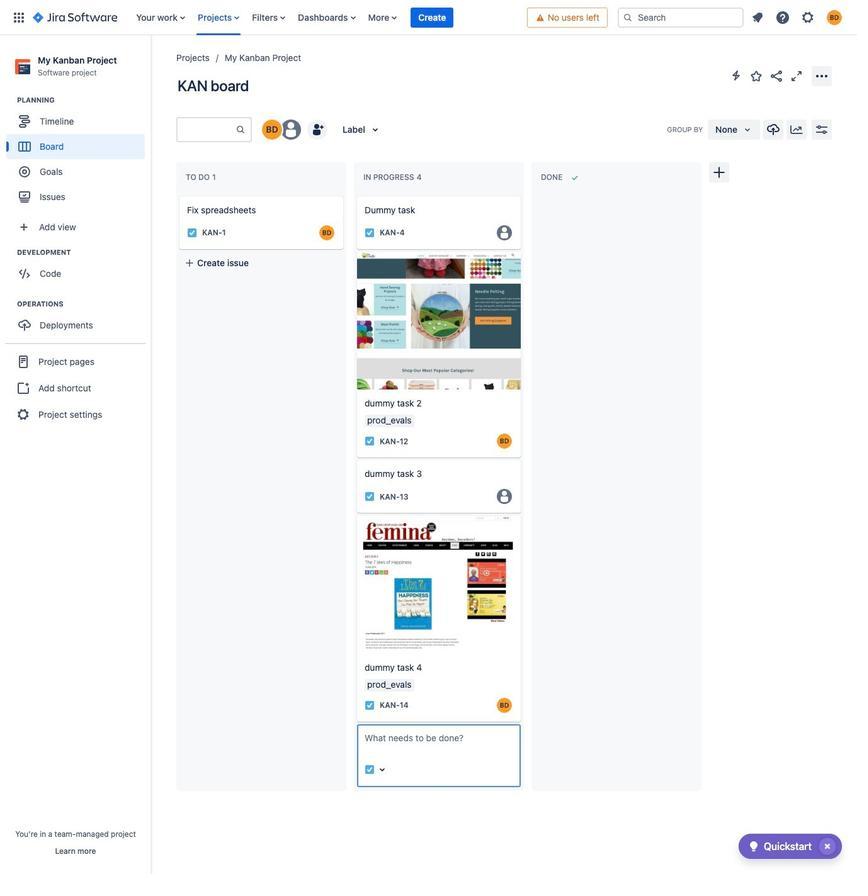 Task type: describe. For each thing, give the bounding box(es) containing it.
search image
[[623, 12, 633, 22]]

primary element
[[8, 0, 527, 35]]

create column image
[[712, 165, 727, 180]]

group for planning icon
[[6, 95, 151, 214]]

goal image
[[19, 166, 30, 178]]

sidebar element
[[0, 35, 151, 875]]

insights image
[[789, 122, 804, 137]]

check image
[[746, 839, 761, 855]]

task image
[[365, 765, 375, 775]]

Search this board text field
[[178, 118, 236, 141]]

automations menu button icon image
[[729, 68, 744, 83]]

dismiss quickstart image
[[817, 837, 838, 857]]

sidebar navigation image
[[137, 50, 165, 76]]

star kan board image
[[749, 68, 764, 83]]

your profile and settings image
[[827, 10, 842, 25]]

enter full screen image
[[789, 68, 804, 83]]

more actions image
[[814, 68, 829, 83]]

add people image
[[310, 122, 325, 137]]

import image
[[766, 122, 781, 137]]



Task type: locate. For each thing, give the bounding box(es) containing it.
1 horizontal spatial list
[[746, 6, 850, 29]]

heading
[[17, 95, 151, 105], [17, 248, 151, 258], [17, 299, 151, 309]]

create issue image for to do element
[[171, 188, 186, 203]]

to do element
[[186, 173, 218, 182]]

appswitcher icon image
[[11, 10, 26, 25]]

1 vertical spatial heading
[[17, 248, 151, 258]]

view settings image
[[814, 122, 829, 137]]

settings image
[[800, 10, 816, 25]]

3 heading from the top
[[17, 299, 151, 309]]

None search field
[[618, 7, 744, 27]]

list
[[130, 0, 527, 35], [746, 6, 850, 29]]

banner
[[0, 0, 857, 35]]

group
[[6, 95, 151, 214], [6, 248, 151, 290], [6, 299, 151, 342], [5, 343, 146, 433]]

heading for development 'image''s "group"
[[17, 248, 151, 258]]

task image
[[187, 228, 197, 238], [365, 228, 375, 238], [365, 437, 375, 447], [365, 492, 375, 502], [365, 701, 375, 711]]

heading for "group" associated with planning icon
[[17, 95, 151, 105]]

2 vertical spatial heading
[[17, 299, 151, 309]]

Search field
[[618, 7, 744, 27]]

2 heading from the top
[[17, 248, 151, 258]]

operations image
[[2, 297, 17, 312]]

list item
[[411, 0, 454, 35]]

create issue image for in progress element
[[348, 188, 363, 203]]

0 vertical spatial heading
[[17, 95, 151, 105]]

group for 'operations' icon
[[6, 299, 151, 342]]

notifications image
[[750, 10, 765, 25]]

development image
[[2, 245, 17, 260]]

in progress element
[[363, 173, 424, 182]]

What needs to be done? - Press the "Enter" key to submit or the "Escape" key to cancel. text field
[[365, 732, 513, 757]]

planning image
[[2, 93, 17, 108]]

0 horizontal spatial list
[[130, 0, 527, 35]]

create issue image
[[171, 188, 186, 203], [348, 188, 363, 203], [348, 507, 363, 522]]

jira software image
[[33, 10, 117, 25], [33, 10, 117, 25]]

heading for "group" for 'operations' icon
[[17, 299, 151, 309]]

help image
[[775, 10, 790, 25]]

1 heading from the top
[[17, 95, 151, 105]]

group for development 'image'
[[6, 248, 151, 290]]



Task type: vqa. For each thing, say whether or not it's contained in the screenshot.
'banner' in the top of the page
yes



